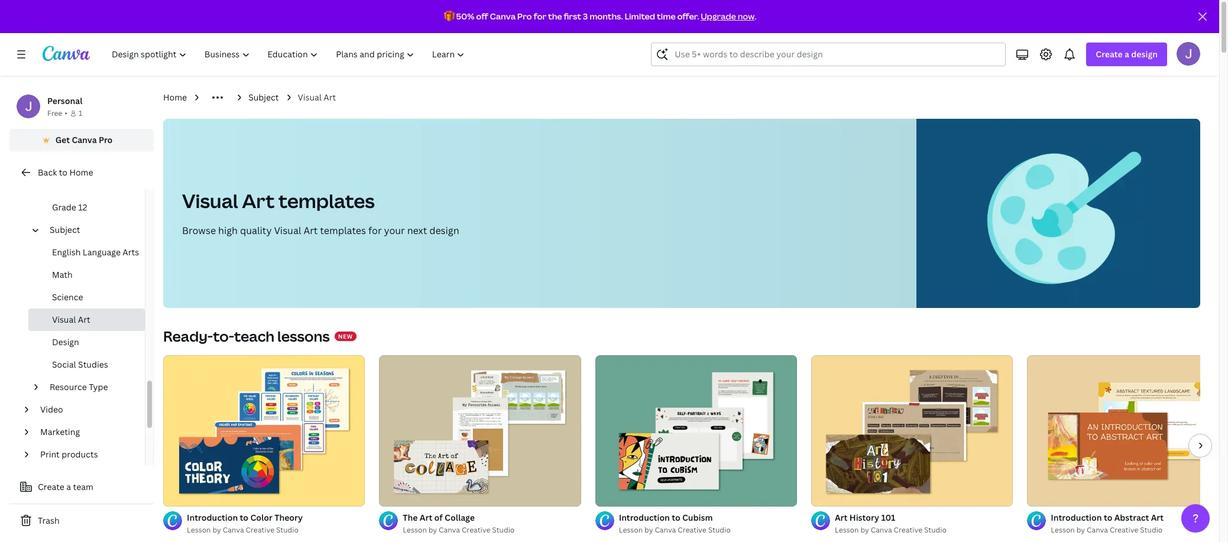 Task type: vqa. For each thing, say whether or not it's contained in the screenshot.
current
no



Task type: describe. For each thing, give the bounding box(es) containing it.
back to home link
[[9, 161, 154, 185]]

canva inside the art of collage lesson by canva creative studio
[[439, 525, 460, 535]]

by inside art history 101 lesson by canva creative studio
[[861, 525, 870, 535]]

home link
[[163, 91, 187, 104]]

0 vertical spatial visual art
[[298, 92, 336, 103]]

canva inside "introduction to color theory lesson by canva creative studio"
[[223, 525, 244, 535]]

subject inside subject 'button'
[[50, 224, 80, 235]]

browse
[[182, 224, 216, 237]]

1 vertical spatial templates
[[320, 224, 366, 237]]

1 horizontal spatial for
[[534, 11, 547, 22]]

quality
[[240, 224, 272, 237]]

introduction to abstract art image
[[1028, 356, 1229, 507]]

the
[[403, 512, 418, 524]]

50%
[[456, 11, 475, 22]]

12
[[78, 202, 87, 213]]

introduction to color theory link
[[187, 512, 365, 525]]

1 horizontal spatial subject
[[249, 92, 279, 103]]

science
[[52, 292, 83, 303]]

your
[[384, 224, 405, 237]]

art history 101 link
[[835, 512, 1014, 525]]

marketing
[[40, 427, 80, 438]]

studio for introduction to abstract art
[[1141, 525, 1163, 535]]

back to home
[[38, 167, 93, 178]]

time
[[657, 11, 676, 22]]

studio for the art of collage
[[492, 525, 515, 535]]

canva inside introduction to cubism lesson by canva creative studio
[[655, 525, 676, 535]]

collage
[[445, 512, 475, 524]]

create a design button
[[1087, 43, 1168, 66]]

grade 11 link
[[28, 174, 145, 196]]

history
[[850, 512, 880, 524]]

social studies
[[52, 359, 108, 370]]

english language arts
[[52, 247, 139, 258]]

a for design
[[1125, 49, 1130, 60]]

design link
[[28, 331, 145, 354]]

lesson by canva creative studio link for art history 101
[[835, 525, 1014, 537]]

introduction to abstract art lesson by canva creative studio
[[1052, 512, 1165, 535]]

ready-to-teach lessons
[[163, 327, 330, 346]]

personal
[[47, 95, 82, 107]]

introduction to cubism link
[[619, 512, 798, 525]]

grade 12 link
[[28, 196, 145, 219]]

upgrade now button
[[701, 11, 755, 22]]

get
[[55, 134, 70, 146]]

the art of collage lesson by canva creative studio
[[403, 512, 515, 535]]

english
[[52, 247, 81, 258]]

to for home
[[59, 167, 67, 178]]

type
[[89, 382, 108, 393]]

arts
[[123, 247, 139, 258]]

to for cubism
[[672, 512, 681, 524]]

print products link
[[36, 444, 138, 466]]

to-
[[213, 327, 234, 346]]

studio for introduction to color theory
[[276, 525, 299, 535]]

visual art templates
[[182, 188, 375, 214]]

create for create a design
[[1097, 49, 1123, 60]]

video
[[40, 404, 63, 415]]

visual up browse
[[182, 188, 238, 214]]

teach
[[234, 327, 275, 346]]

of
[[435, 512, 443, 524]]

.
[[755, 11, 757, 22]]

ready-
[[163, 327, 213, 346]]

art inside introduction to abstract art lesson by canva creative studio
[[1152, 512, 1165, 524]]

language
[[83, 247, 121, 258]]

introduction to cubism lesson by canva creative studio
[[619, 512, 731, 535]]

lesson by canva creative studio link for introduction to abstract art
[[1052, 525, 1229, 537]]

the art of collage image
[[379, 356, 581, 507]]

introduction to color theory image
[[163, 356, 365, 507]]

grade 11
[[52, 179, 87, 191]]

art history 101 image
[[812, 356, 1014, 507]]

math link
[[28, 264, 145, 286]]

Search search field
[[675, 43, 999, 66]]

resource
[[50, 382, 87, 393]]

a for team
[[66, 482, 71, 493]]

create for create a team
[[38, 482, 64, 493]]

introduction for introduction to color theory
[[187, 512, 238, 524]]

by for the art of collage
[[429, 525, 437, 535]]

lesson by canva creative studio link for the art of collage
[[403, 525, 581, 537]]

canva inside button
[[72, 134, 97, 146]]

introduction to color theory lesson by canva creative studio
[[187, 512, 303, 535]]

create a team
[[38, 482, 93, 493]]

limited
[[625, 11, 656, 22]]

math
[[52, 269, 73, 280]]

video link
[[36, 399, 138, 421]]

resource type button
[[45, 376, 138, 399]]

to for color
[[240, 512, 249, 524]]

off
[[476, 11, 489, 22]]

by for introduction to color theory
[[213, 525, 221, 535]]

english language arts link
[[28, 241, 145, 264]]

🎁
[[444, 11, 455, 22]]

art down visual art templates
[[304, 224, 318, 237]]

free
[[47, 108, 62, 118]]

months.
[[590, 11, 623, 22]]

lessons
[[278, 327, 330, 346]]

studio inside introduction to cubism lesson by canva creative studio
[[709, 525, 731, 535]]

1
[[79, 108, 82, 118]]

lesson by canva creative studio link for introduction to cubism
[[619, 525, 798, 537]]

visual down top level navigation element
[[298, 92, 322, 103]]

create a team button
[[9, 476, 154, 499]]

offer.
[[678, 11, 700, 22]]

by for introduction to abstract art
[[1077, 525, 1086, 535]]

1 vertical spatial design
[[430, 224, 460, 237]]

art inside the art of collage lesson by canva creative studio
[[420, 512, 433, 524]]

•
[[65, 108, 67, 118]]



Task type: locate. For each thing, give the bounding box(es) containing it.
introduction to abstract art link
[[1052, 512, 1229, 525]]

grade left 12
[[52, 202, 76, 213]]

0 horizontal spatial visual art
[[52, 314, 90, 325]]

3 creative from the left
[[678, 525, 707, 535]]

lesson inside art history 101 lesson by canva creative studio
[[835, 525, 859, 535]]

the art of collage link
[[403, 512, 581, 525]]

1 horizontal spatial home
[[163, 92, 187, 103]]

create inside button
[[38, 482, 64, 493]]

🎁 50% off canva pro for the first 3 months. limited time offer. upgrade now .
[[444, 11, 757, 22]]

introduction inside introduction to cubism lesson by canva creative studio
[[619, 512, 670, 524]]

2 lesson from the left
[[403, 525, 427, 535]]

trash link
[[9, 509, 154, 533]]

1 vertical spatial subject
[[50, 224, 80, 235]]

back
[[38, 167, 57, 178]]

art right abstract
[[1152, 512, 1165, 524]]

2 grade from the top
[[52, 202, 76, 213]]

theory
[[275, 512, 303, 524]]

0 horizontal spatial pro
[[99, 134, 113, 146]]

canva right off
[[490, 11, 516, 22]]

lesson inside introduction to abstract art lesson by canva creative studio
[[1052, 525, 1076, 535]]

1 horizontal spatial pro
[[518, 11, 532, 22]]

2 lesson by canva creative studio link from the left
[[403, 525, 581, 537]]

creative down color
[[246, 525, 275, 535]]

trash
[[38, 515, 60, 527]]

templates left your at the left top of page
[[320, 224, 366, 237]]

print
[[40, 449, 60, 460]]

free •
[[47, 108, 67, 118]]

creative inside introduction to abstract art lesson by canva creative studio
[[1111, 525, 1139, 535]]

studio inside art history 101 lesson by canva creative studio
[[925, 525, 947, 535]]

upgrade
[[701, 11, 737, 22]]

to inside introduction to cubism lesson by canva creative studio
[[672, 512, 681, 524]]

0 vertical spatial a
[[1125, 49, 1130, 60]]

3 by from the left
[[645, 525, 654, 535]]

jacob simon image
[[1177, 42, 1201, 66]]

to left abstract
[[1105, 512, 1113, 524]]

1 vertical spatial home
[[69, 167, 93, 178]]

by inside "introduction to color theory lesson by canva creative studio"
[[213, 525, 221, 535]]

2 studio from the left
[[492, 525, 515, 535]]

studio inside introduction to abstract art lesson by canva creative studio
[[1141, 525, 1163, 535]]

0 vertical spatial pro
[[518, 11, 532, 22]]

1 lesson by canva creative studio link from the left
[[187, 525, 365, 537]]

5 by from the left
[[1077, 525, 1086, 535]]

top level navigation element
[[104, 43, 475, 66]]

0 vertical spatial templates
[[279, 188, 375, 214]]

canva inside introduction to abstract art lesson by canva creative studio
[[1088, 525, 1109, 535]]

visual art
[[298, 92, 336, 103], [52, 314, 90, 325]]

creative inside the art of collage lesson by canva creative studio
[[462, 525, 491, 535]]

grade for grade 11
[[52, 179, 76, 191]]

studio inside "introduction to color theory lesson by canva creative studio"
[[276, 525, 299, 535]]

1 vertical spatial pro
[[99, 134, 113, 146]]

for left your at the left top of page
[[369, 224, 382, 237]]

2 horizontal spatial introduction
[[1052, 512, 1103, 524]]

lesson by canva creative studio link down collage
[[403, 525, 581, 537]]

1 horizontal spatial a
[[1125, 49, 1130, 60]]

creative inside introduction to cubism lesson by canva creative studio
[[678, 525, 707, 535]]

first
[[564, 11, 582, 22]]

browse high quality visual art templates for your next design
[[182, 224, 460, 237]]

1 vertical spatial a
[[66, 482, 71, 493]]

design right next
[[430, 224, 460, 237]]

1 horizontal spatial introduction
[[619, 512, 670, 524]]

1 horizontal spatial design
[[1132, 49, 1159, 60]]

to inside introduction to abstract art lesson by canva creative studio
[[1105, 512, 1113, 524]]

0 horizontal spatial a
[[66, 482, 71, 493]]

marketing link
[[36, 421, 138, 444]]

None search field
[[652, 43, 1007, 66]]

home
[[163, 92, 187, 103], [69, 167, 93, 178]]

0 horizontal spatial subject
[[50, 224, 80, 235]]

studio inside the art of collage lesson by canva creative studio
[[492, 525, 515, 535]]

1 grade from the top
[[52, 179, 76, 191]]

lesson by canva creative studio link down 101
[[835, 525, 1014, 537]]

creative down cubism
[[678, 525, 707, 535]]

to left color
[[240, 512, 249, 524]]

for left the the
[[534, 11, 547, 22]]

5 lesson from the left
[[1052, 525, 1076, 535]]

art left of
[[420, 512, 433, 524]]

3 lesson from the left
[[619, 525, 643, 535]]

social studies link
[[28, 354, 145, 376]]

creative for the art of collage
[[462, 525, 491, 535]]

4 creative from the left
[[894, 525, 923, 535]]

subject down top level navigation element
[[249, 92, 279, 103]]

0 horizontal spatial introduction
[[187, 512, 238, 524]]

2 creative from the left
[[462, 525, 491, 535]]

resource type
[[50, 382, 108, 393]]

introduction left abstract
[[1052, 512, 1103, 524]]

subject up english
[[50, 224, 80, 235]]

4 lesson by canva creative studio link from the left
[[835, 525, 1014, 537]]

lesson inside the art of collage lesson by canva creative studio
[[403, 525, 427, 535]]

lesson inside introduction to cubism lesson by canva creative studio
[[619, 525, 643, 535]]

cubism
[[683, 512, 713, 524]]

products
[[62, 449, 98, 460]]

5 studio from the left
[[1141, 525, 1163, 535]]

0 vertical spatial design
[[1132, 49, 1159, 60]]

get canva pro
[[55, 134, 113, 146]]

studio down the art of collage link
[[492, 525, 515, 535]]

studies
[[78, 359, 108, 370]]

1 introduction from the left
[[187, 512, 238, 524]]

canva down introduction to color theory link
[[223, 525, 244, 535]]

lesson by canva creative studio link for introduction to color theory
[[187, 525, 365, 537]]

creative down "art history 101" link
[[894, 525, 923, 535]]

101
[[882, 512, 896, 524]]

introduction for introduction to cubism
[[619, 512, 670, 524]]

1 horizontal spatial create
[[1097, 49, 1123, 60]]

0 vertical spatial grade
[[52, 179, 76, 191]]

by inside introduction to abstract art lesson by canva creative studio
[[1077, 525, 1086, 535]]

3
[[583, 11, 588, 22]]

1 horizontal spatial visual art
[[298, 92, 336, 103]]

introduction left cubism
[[619, 512, 670, 524]]

pro
[[518, 11, 532, 22], [99, 134, 113, 146]]

studio down introduction to cubism link
[[709, 525, 731, 535]]

studio down "art history 101" link
[[925, 525, 947, 535]]

lesson by canva creative studio link down abstract
[[1052, 525, 1229, 537]]

11
[[78, 179, 87, 191]]

by inside the art of collage lesson by canva creative studio
[[429, 525, 437, 535]]

introduction inside "introduction to color theory lesson by canva creative studio"
[[187, 512, 238, 524]]

canva right 'get'
[[72, 134, 97, 146]]

4 studio from the left
[[925, 525, 947, 535]]

to left cubism
[[672, 512, 681, 524]]

to for abstract
[[1105, 512, 1113, 524]]

0 horizontal spatial design
[[430, 224, 460, 237]]

visual art down top level navigation element
[[298, 92, 336, 103]]

creative inside "introduction to color theory lesson by canva creative studio"
[[246, 525, 275, 535]]

introduction inside introduction to abstract art lesson by canva creative studio
[[1052, 512, 1103, 524]]

color
[[251, 512, 273, 524]]

lesson
[[187, 525, 211, 535], [403, 525, 427, 535], [619, 525, 643, 535], [835, 525, 859, 535], [1052, 525, 1076, 535]]

canva down introduction to cubism link
[[655, 525, 676, 535]]

2 introduction from the left
[[619, 512, 670, 524]]

1 vertical spatial create
[[38, 482, 64, 493]]

art inside art history 101 lesson by canva creative studio
[[835, 512, 848, 524]]

4 lesson from the left
[[835, 525, 859, 535]]

5 lesson by canva creative studio link from the left
[[1052, 525, 1229, 537]]

templates up browse high quality visual art templates for your next design
[[279, 188, 375, 214]]

pro up the back to home link
[[99, 134, 113, 146]]

now
[[738, 11, 755, 22]]

new
[[338, 333, 353, 341]]

to
[[59, 167, 67, 178], [240, 512, 249, 524], [672, 512, 681, 524], [1105, 512, 1113, 524]]

0 vertical spatial for
[[534, 11, 547, 22]]

creative for introduction to color theory
[[246, 525, 275, 535]]

print products
[[40, 449, 98, 460]]

canva down introduction to abstract art link
[[1088, 525, 1109, 535]]

abstract
[[1115, 512, 1150, 524]]

design
[[52, 337, 79, 348]]

1 vertical spatial visual art
[[52, 314, 90, 325]]

3 introduction from the left
[[1052, 512, 1103, 524]]

1 by from the left
[[213, 525, 221, 535]]

the
[[548, 11, 562, 22]]

creative down abstract
[[1111, 525, 1139, 535]]

subject button
[[45, 219, 138, 241]]

creative for introduction to abstract art
[[1111, 525, 1139, 535]]

get canva pro button
[[9, 129, 154, 151]]

next
[[407, 224, 427, 237]]

3 studio from the left
[[709, 525, 731, 535]]

to up 'grade 11'
[[59, 167, 67, 178]]

0 vertical spatial create
[[1097, 49, 1123, 60]]

lesson by canva creative studio link
[[187, 525, 365, 537], [403, 525, 581, 537], [619, 525, 798, 537], [835, 525, 1014, 537], [1052, 525, 1229, 537]]

for
[[534, 11, 547, 22], [369, 224, 382, 237]]

visual up design
[[52, 314, 76, 325]]

team
[[73, 482, 93, 493]]

canva down 101
[[871, 525, 893, 535]]

art down science link
[[78, 314, 90, 325]]

canva down collage
[[439, 525, 460, 535]]

science link
[[28, 286, 145, 309]]

creative down the art of collage link
[[462, 525, 491, 535]]

introduction to cubism image
[[596, 356, 798, 507]]

3 lesson by canva creative studio link from the left
[[619, 525, 798, 537]]

2 by from the left
[[429, 525, 437, 535]]

introduction
[[187, 512, 238, 524], [619, 512, 670, 524], [1052, 512, 1103, 524]]

social
[[52, 359, 76, 370]]

1 vertical spatial for
[[369, 224, 382, 237]]

introduction for introduction to abstract art
[[1052, 512, 1103, 524]]

a inside dropdown button
[[1125, 49, 1130, 60]]

grade down the back to home
[[52, 179, 76, 191]]

by
[[213, 525, 221, 535], [429, 525, 437, 535], [645, 525, 654, 535], [861, 525, 870, 535], [1077, 525, 1086, 535]]

templates
[[279, 188, 375, 214], [320, 224, 366, 237]]

visual down visual art templates
[[274, 224, 301, 237]]

high
[[218, 224, 238, 237]]

canva inside art history 101 lesson by canva creative studio
[[871, 525, 893, 535]]

creative inside art history 101 lesson by canva creative studio
[[894, 525, 923, 535]]

introduction left color
[[187, 512, 238, 524]]

art up quality in the left top of the page
[[242, 188, 275, 214]]

1 lesson from the left
[[187, 525, 211, 535]]

4 by from the left
[[861, 525, 870, 535]]

1 creative from the left
[[246, 525, 275, 535]]

canva
[[490, 11, 516, 22], [72, 134, 97, 146], [223, 525, 244, 535], [439, 525, 460, 535], [655, 525, 676, 535], [871, 525, 893, 535], [1088, 525, 1109, 535]]

visual
[[298, 92, 322, 103], [182, 188, 238, 214], [274, 224, 301, 237], [52, 314, 76, 325]]

pro inside button
[[99, 134, 113, 146]]

by inside introduction to cubism lesson by canva creative studio
[[645, 525, 654, 535]]

subject
[[249, 92, 279, 103], [50, 224, 80, 235]]

to inside "introduction to color theory lesson by canva creative studio"
[[240, 512, 249, 524]]

0 horizontal spatial home
[[69, 167, 93, 178]]

art down top level navigation element
[[324, 92, 336, 103]]

lesson by canva creative studio link down cubism
[[619, 525, 798, 537]]

lesson for introduction to abstract art
[[1052, 525, 1076, 535]]

art left history
[[835, 512, 848, 524]]

0 horizontal spatial for
[[369, 224, 382, 237]]

lesson inside "introduction to color theory lesson by canva creative studio"
[[187, 525, 211, 535]]

create inside dropdown button
[[1097, 49, 1123, 60]]

grade 12
[[52, 202, 87, 213]]

art history 101 lesson by canva creative studio
[[835, 512, 947, 535]]

design left jacob simon icon
[[1132, 49, 1159, 60]]

0 horizontal spatial create
[[38, 482, 64, 493]]

pro left the the
[[518, 11, 532, 22]]

grade for grade 12
[[52, 202, 76, 213]]

design
[[1132, 49, 1159, 60], [430, 224, 460, 237]]

create a design
[[1097, 49, 1159, 60]]

1 vertical spatial grade
[[52, 202, 76, 213]]

1 studio from the left
[[276, 525, 299, 535]]

a inside button
[[66, 482, 71, 493]]

0 vertical spatial subject
[[249, 92, 279, 103]]

design inside dropdown button
[[1132, 49, 1159, 60]]

studio down introduction to abstract art link
[[1141, 525, 1163, 535]]

a
[[1125, 49, 1130, 60], [66, 482, 71, 493]]

lesson for the art of collage
[[403, 525, 427, 535]]

5 creative from the left
[[1111, 525, 1139, 535]]

creative
[[246, 525, 275, 535], [462, 525, 491, 535], [678, 525, 707, 535], [894, 525, 923, 535], [1111, 525, 1139, 535]]

studio down theory
[[276, 525, 299, 535]]

lesson for introduction to color theory
[[187, 525, 211, 535]]

lesson by canva creative studio link down theory
[[187, 525, 365, 537]]

0 vertical spatial home
[[163, 92, 187, 103]]

visual art down the science on the bottom
[[52, 314, 90, 325]]



